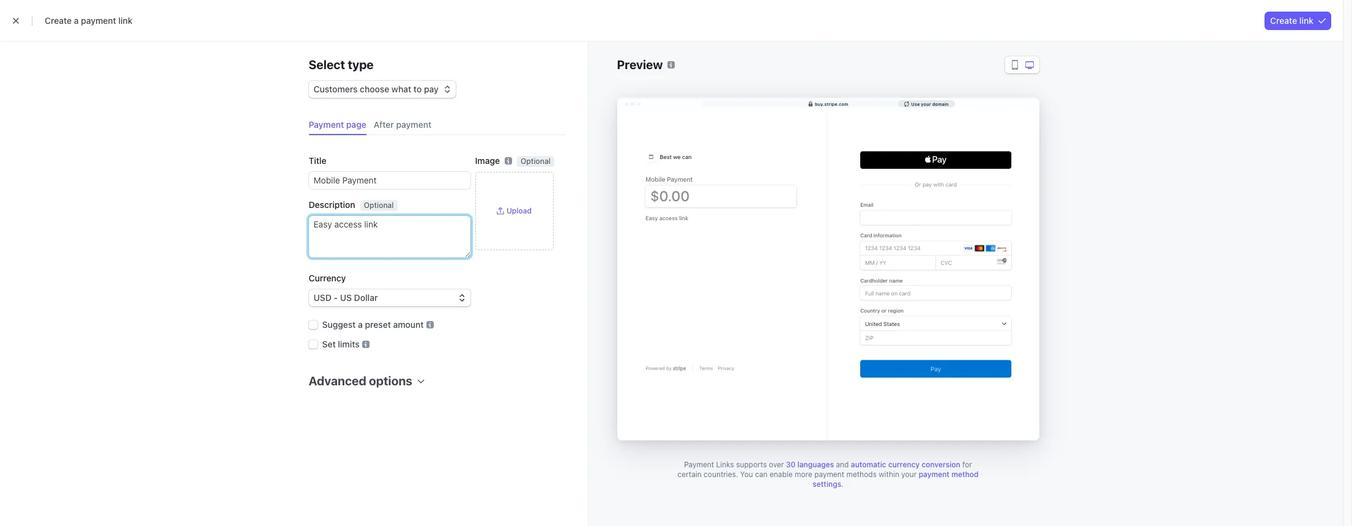 Task type: describe. For each thing, give the bounding box(es) containing it.
for
[[963, 460, 972, 469]]

payment inside button
[[396, 119, 432, 130]]

currency
[[889, 460, 920, 469]]

options
[[369, 374, 412, 388]]

supports
[[736, 460, 767, 469]]

can
[[755, 470, 768, 479]]

usd - us dollar button
[[309, 290, 470, 307]]

link inside button
[[1300, 15, 1314, 26]]

customers choose what to pay button
[[309, 78, 456, 98]]

0 vertical spatial optional
[[521, 157, 551, 166]]

us
[[340, 293, 352, 303]]

type
[[348, 58, 374, 72]]

customers choose what to pay
[[314, 84, 439, 94]]

currency
[[309, 273, 346, 283]]

customers
[[314, 84, 358, 94]]

create link button
[[1266, 12, 1331, 29]]

after
[[374, 119, 394, 130]]

over
[[769, 460, 784, 469]]

conversion
[[922, 460, 961, 469]]

automatic
[[851, 460, 887, 469]]

amount
[[393, 319, 424, 330]]

choose
[[360, 84, 389, 94]]

preset
[[365, 319, 391, 330]]

1 vertical spatial optional
[[364, 201, 394, 210]]

method
[[952, 470, 979, 479]]

30
[[786, 460, 796, 469]]

Name of cause or service text field
[[309, 172, 470, 189]]

to
[[414, 84, 422, 94]]

you
[[740, 470, 753, 479]]

usd - us dollar
[[314, 293, 378, 303]]

select type
[[309, 58, 374, 72]]

upload
[[507, 206, 532, 215]]

advanced options button
[[304, 368, 425, 390]]

your inside use your domain button
[[921, 101, 931, 106]]

and
[[836, 460, 849, 469]]

more
[[795, 470, 813, 479]]

limits
[[338, 339, 360, 349]]

suggest
[[322, 319, 356, 330]]

1 link from the left
[[118, 15, 133, 26]]

payment link settings tab list
[[304, 115, 566, 135]]

preview
[[617, 58, 663, 72]]

upload button
[[497, 206, 532, 216]]

create for create link
[[1271, 15, 1298, 26]]

after payment
[[374, 119, 432, 130]]

payment page button
[[304, 115, 374, 135]]

create for create a payment link
[[45, 15, 72, 26]]

advanced options
[[309, 374, 412, 388]]

links
[[716, 460, 734, 469]]

Give customers more detail about what they're paying for. text field
[[309, 216, 470, 258]]

page
[[346, 119, 366, 130]]

use your domain
[[912, 101, 949, 106]]



Task type: vqa. For each thing, say whether or not it's contained in the screenshot.
the topmost "Optional"
yes



Task type: locate. For each thing, give the bounding box(es) containing it.
optional right the image
[[521, 157, 551, 166]]

suggest a preset amount
[[322, 319, 424, 330]]

-
[[334, 293, 338, 303]]

0 horizontal spatial your
[[902, 470, 917, 479]]

buy.stripe.com
[[815, 101, 849, 106]]

advanced
[[309, 374, 366, 388]]

set
[[322, 339, 336, 349]]

payment page
[[309, 119, 366, 130]]

payment inside for certain countries. you can enable more payment methods within your
[[815, 470, 845, 479]]

what
[[392, 84, 411, 94]]

countries.
[[704, 470, 738, 479]]

for certain countries. you can enable more payment methods within your
[[678, 460, 972, 479]]

dollar
[[354, 293, 378, 303]]

select
[[309, 58, 345, 72]]

1 horizontal spatial a
[[358, 319, 363, 330]]

1 horizontal spatial create
[[1271, 15, 1298, 26]]

create
[[45, 15, 72, 26], [1271, 15, 1298, 26]]

optional down name of cause or service text field
[[364, 201, 394, 210]]

1 horizontal spatial your
[[921, 101, 931, 106]]

payment
[[309, 119, 344, 130], [684, 460, 714, 469]]

0 horizontal spatial a
[[74, 15, 79, 26]]

your right use
[[921, 101, 931, 106]]

payment page tab panel
[[299, 135, 566, 407]]

payment inside payment method settings
[[919, 470, 950, 479]]

0 vertical spatial your
[[921, 101, 931, 106]]

payment inside button
[[309, 119, 344, 130]]

automatic currency conversion link
[[851, 460, 961, 469]]

1 vertical spatial your
[[902, 470, 917, 479]]

payment method settings link
[[813, 470, 979, 489]]

languages
[[798, 460, 834, 469]]

title
[[309, 155, 327, 166]]

payment for payment links supports over 30 languages and automatic currency conversion
[[684, 460, 714, 469]]

1 horizontal spatial link
[[1300, 15, 1314, 26]]

a
[[74, 15, 79, 26], [358, 319, 363, 330]]

your inside for certain countries. you can enable more payment methods within your
[[902, 470, 917, 479]]

create a payment link
[[45, 15, 133, 26]]

1 horizontal spatial optional
[[521, 157, 551, 166]]

0 horizontal spatial optional
[[364, 201, 394, 210]]

create link
[[1271, 15, 1314, 26]]

a for suggest
[[358, 319, 363, 330]]

2 create from the left
[[1271, 15, 1298, 26]]

a for create
[[74, 15, 79, 26]]

payment links supports over 30 languages and automatic currency conversion
[[684, 460, 961, 469]]

domain
[[933, 101, 949, 106]]

usd
[[314, 293, 332, 303]]

0 horizontal spatial create
[[45, 15, 72, 26]]

payment
[[81, 15, 116, 26], [396, 119, 432, 130], [815, 470, 845, 479], [919, 470, 950, 479]]

create inside create link button
[[1271, 15, 1298, 26]]

1 horizontal spatial payment
[[684, 460, 714, 469]]

link
[[118, 15, 133, 26], [1300, 15, 1314, 26]]

methods
[[847, 470, 877, 479]]

.
[[842, 480, 844, 489]]

your down automatic currency conversion link
[[902, 470, 917, 479]]

payment for payment page
[[309, 119, 344, 130]]

30 languages link
[[786, 460, 834, 469]]

use your domain button
[[899, 100, 955, 107]]

1 vertical spatial a
[[358, 319, 363, 330]]

optional
[[521, 157, 551, 166], [364, 201, 394, 210]]

0 vertical spatial a
[[74, 15, 79, 26]]

1 create from the left
[[45, 15, 72, 26]]

a inside tab panel
[[358, 319, 363, 330]]

0 horizontal spatial payment
[[309, 119, 344, 130]]

settings
[[813, 480, 842, 489]]

0 horizontal spatial link
[[118, 15, 133, 26]]

0 vertical spatial payment
[[309, 119, 344, 130]]

image
[[475, 155, 500, 166]]

within
[[879, 470, 900, 479]]

payment up certain
[[684, 460, 714, 469]]

your
[[921, 101, 931, 106], [902, 470, 917, 479]]

enable
[[770, 470, 793, 479]]

after payment button
[[369, 115, 439, 135]]

1 vertical spatial payment
[[684, 460, 714, 469]]

payment left page
[[309, 119, 344, 130]]

use
[[912, 101, 920, 106]]

2 link from the left
[[1300, 15, 1314, 26]]

set limits
[[322, 339, 360, 349]]

description
[[309, 200, 355, 210]]

payment method settings
[[813, 470, 979, 489]]

certain
[[678, 470, 702, 479]]

pay
[[424, 84, 439, 94]]



